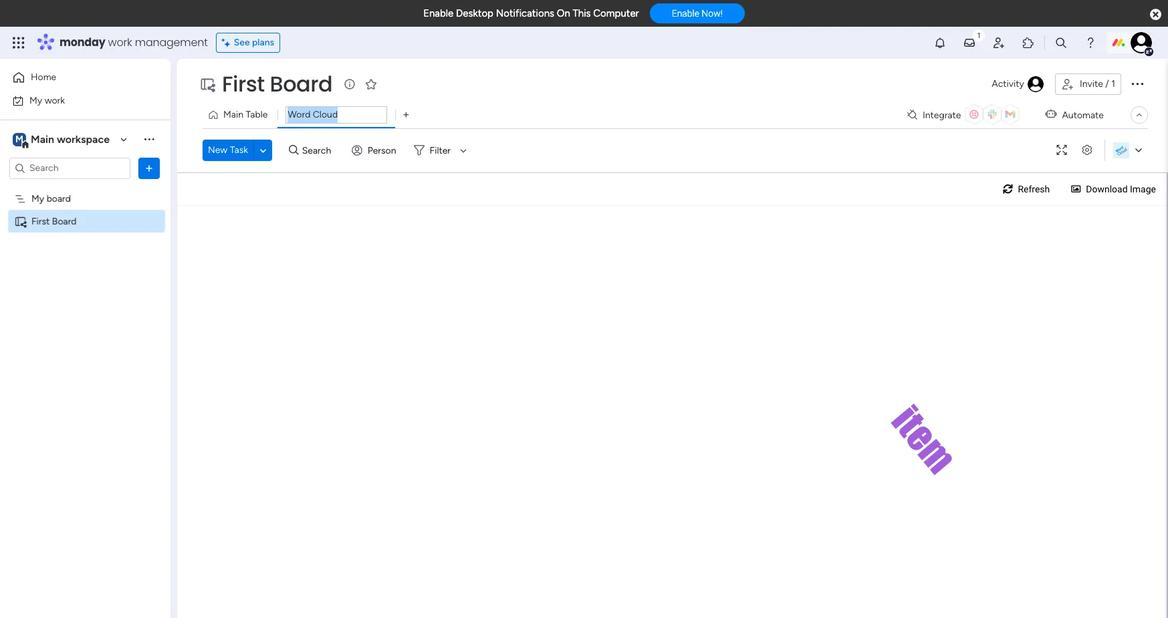 Task type: describe. For each thing, give the bounding box(es) containing it.
angle down image
[[260, 145, 266, 156]]

show board description image
[[342, 78, 358, 91]]

filter
[[430, 145, 451, 156]]

management
[[135, 35, 208, 50]]

work for my
[[45, 95, 65, 106]]

help image
[[1084, 36, 1098, 50]]

search everything image
[[1055, 36, 1068, 50]]

Search in workspace field
[[28, 161, 112, 176]]

main table
[[223, 109, 268, 120]]

enable now!
[[672, 8, 723, 19]]

integrate
[[923, 109, 962, 121]]

dapulse close image
[[1151, 8, 1162, 21]]

0 vertical spatial shareable board image
[[199, 76, 215, 92]]

select product image
[[12, 36, 25, 50]]

see
[[234, 37, 250, 48]]

see plans button
[[216, 33, 280, 53]]

main workspace
[[31, 133, 110, 145]]

1 horizontal spatial board
[[270, 69, 333, 99]]

board
[[47, 193, 71, 204]]

automate
[[1063, 109, 1104, 121]]

computer
[[594, 7, 639, 19]]

monday
[[60, 35, 105, 50]]

person
[[368, 145, 396, 156]]

enable for enable now!
[[672, 8, 700, 19]]

enable desktop notifications on this computer
[[424, 7, 639, 19]]

m
[[15, 133, 23, 145]]

my for my board
[[31, 193, 44, 204]]

options image
[[1130, 75, 1146, 91]]

workspace
[[57, 133, 110, 145]]

1 horizontal spatial first board
[[222, 69, 333, 99]]

my board
[[31, 193, 71, 204]]

desktop
[[456, 7, 494, 19]]

see plans
[[234, 37, 274, 48]]

options image
[[142, 162, 156, 175]]

notifications
[[496, 7, 555, 19]]

main for main workspace
[[31, 133, 54, 145]]

home
[[31, 72, 56, 83]]

1 image
[[973, 27, 985, 42]]

my for my work
[[29, 95, 42, 106]]

plans
[[252, 37, 274, 48]]

workspace selection element
[[13, 131, 112, 149]]

0 horizontal spatial board
[[52, 216, 77, 227]]

my work
[[29, 95, 65, 106]]

add to favorites image
[[365, 77, 378, 91]]



Task type: locate. For each thing, give the bounding box(es) containing it.
work right "monday"
[[108, 35, 132, 50]]

invite members image
[[993, 36, 1006, 50]]

settings image
[[1077, 145, 1098, 156]]

inbox image
[[963, 36, 977, 50]]

/
[[1106, 78, 1110, 90]]

task
[[230, 144, 248, 156]]

1
[[1112, 78, 1116, 90]]

now!
[[702, 8, 723, 19]]

home button
[[8, 67, 144, 88]]

enable
[[424, 7, 454, 19], [672, 8, 700, 19]]

1 vertical spatial first
[[31, 216, 50, 227]]

enable left now! on the top right of page
[[672, 8, 700, 19]]

0 horizontal spatial shareable board image
[[14, 215, 27, 228]]

main right "workspace" icon at top left
[[31, 133, 54, 145]]

1 vertical spatial board
[[52, 216, 77, 227]]

person button
[[346, 140, 404, 161]]

1 horizontal spatial shareable board image
[[199, 76, 215, 92]]

work
[[108, 35, 132, 50], [45, 95, 65, 106]]

my left board
[[31, 193, 44, 204]]

work down home
[[45, 95, 65, 106]]

First Board field
[[219, 69, 336, 99]]

first board inside list box
[[31, 216, 77, 227]]

1 horizontal spatial work
[[108, 35, 132, 50]]

0 horizontal spatial first board
[[31, 216, 77, 227]]

1 horizontal spatial first
[[222, 69, 265, 99]]

1 vertical spatial first board
[[31, 216, 77, 227]]

board left show board description icon
[[270, 69, 333, 99]]

main for main table
[[223, 109, 244, 120]]

invite / 1
[[1080, 78, 1116, 90]]

enable left desktop on the left of page
[[424, 7, 454, 19]]

this
[[573, 7, 591, 19]]

main
[[223, 109, 244, 120], [31, 133, 54, 145]]

first inside list box
[[31, 216, 50, 227]]

collapse board header image
[[1135, 110, 1145, 120]]

my work button
[[8, 90, 144, 111]]

board
[[270, 69, 333, 99], [52, 216, 77, 227]]

0 vertical spatial first
[[222, 69, 265, 99]]

dapulse integrations image
[[908, 110, 918, 120]]

add view image
[[404, 110, 409, 120]]

jacob simon image
[[1131, 32, 1153, 54]]

1 vertical spatial main
[[31, 133, 54, 145]]

arrow down image
[[456, 142, 472, 159]]

0 horizontal spatial enable
[[424, 7, 454, 19]]

main inside workspace selection element
[[31, 133, 54, 145]]

shareable board image inside list box
[[14, 215, 27, 228]]

Search field
[[299, 141, 339, 160]]

first up main table
[[222, 69, 265, 99]]

0 vertical spatial first board
[[222, 69, 333, 99]]

enable inside button
[[672, 8, 700, 19]]

1 vertical spatial my
[[31, 193, 44, 204]]

activity
[[992, 78, 1025, 90]]

my inside list box
[[31, 193, 44, 204]]

first board up 'table'
[[222, 69, 333, 99]]

first
[[222, 69, 265, 99], [31, 216, 50, 227]]

board down board
[[52, 216, 77, 227]]

new task
[[208, 144, 248, 156]]

open full screen image
[[1052, 145, 1073, 156]]

0 horizontal spatial main
[[31, 133, 54, 145]]

0 vertical spatial my
[[29, 95, 42, 106]]

table
[[246, 109, 268, 120]]

1 horizontal spatial main
[[223, 109, 244, 120]]

enable now! button
[[650, 4, 745, 24]]

my inside "button"
[[29, 95, 42, 106]]

monday work management
[[60, 35, 208, 50]]

autopilot image
[[1046, 106, 1057, 123]]

1 horizontal spatial enable
[[672, 8, 700, 19]]

main inside button
[[223, 109, 244, 120]]

filter button
[[408, 140, 472, 161]]

v2 search image
[[289, 143, 299, 158]]

1 vertical spatial work
[[45, 95, 65, 106]]

my down home
[[29, 95, 42, 106]]

workspace image
[[13, 132, 26, 147]]

0 vertical spatial work
[[108, 35, 132, 50]]

1 vertical spatial shareable board image
[[14, 215, 27, 228]]

None field
[[286, 106, 388, 124]]

first board
[[222, 69, 333, 99], [31, 216, 77, 227]]

main table button
[[203, 104, 278, 126]]

first board down my board
[[31, 216, 77, 227]]

workspace options image
[[142, 133, 156, 146]]

shareable board image
[[199, 76, 215, 92], [14, 215, 27, 228]]

invite
[[1080, 78, 1104, 90]]

my
[[29, 95, 42, 106], [31, 193, 44, 204]]

work for monday
[[108, 35, 132, 50]]

on
[[557, 7, 570, 19]]

list box
[[0, 185, 171, 413]]

activity button
[[987, 74, 1050, 95]]

main left 'table'
[[223, 109, 244, 120]]

list box containing my board
[[0, 185, 171, 413]]

0 vertical spatial main
[[223, 109, 244, 120]]

apps image
[[1022, 36, 1036, 50]]

notifications image
[[934, 36, 947, 50]]

new task button
[[203, 140, 254, 161]]

first down my board
[[31, 216, 50, 227]]

enable for enable desktop notifications on this computer
[[424, 7, 454, 19]]

new
[[208, 144, 228, 156]]

0 vertical spatial board
[[270, 69, 333, 99]]

option
[[0, 187, 171, 189]]

0 horizontal spatial work
[[45, 95, 65, 106]]

work inside "button"
[[45, 95, 65, 106]]

0 horizontal spatial first
[[31, 216, 50, 227]]

invite / 1 button
[[1056, 74, 1122, 95]]



Task type: vqa. For each thing, say whether or not it's contained in the screenshot.
to within the 'Board to Globe 2.0 Easily visualize your board's data by placing it on an interactive globe.'
no



